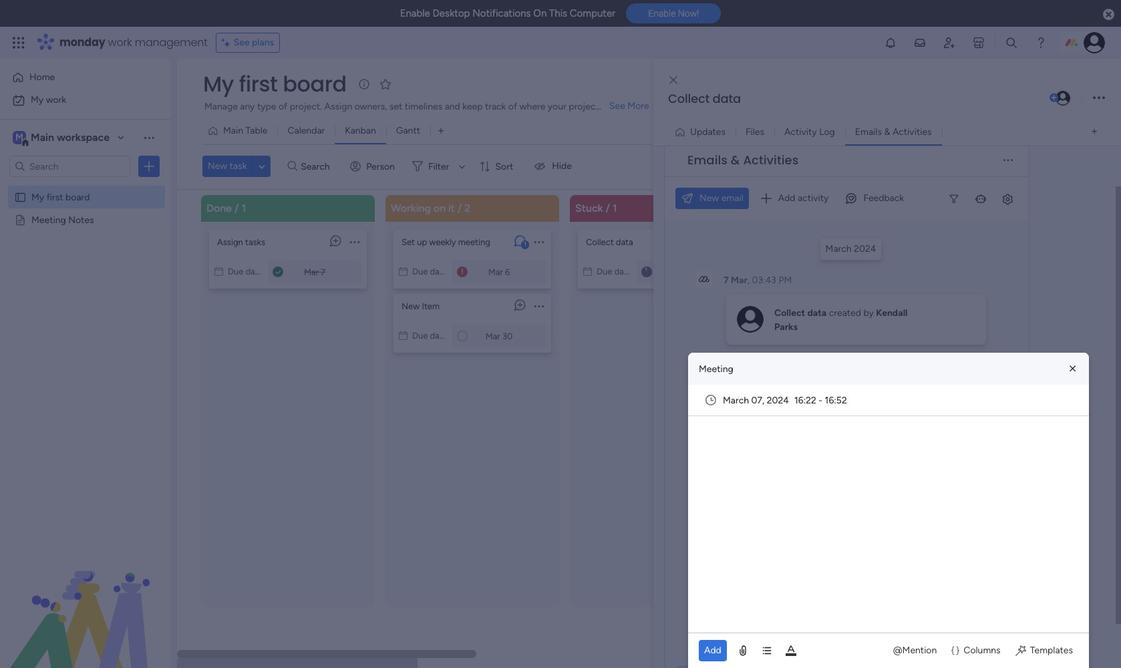 Task type: vqa. For each thing, say whether or not it's contained in the screenshot.
"data" corresponding to Collect data
no



Task type: locate. For each thing, give the bounding box(es) containing it.
meeting for meeting
[[699, 363, 734, 375]]

1 vertical spatial data
[[616, 237, 633, 247]]

new left item
[[402, 301, 420, 311]]

kanban
[[345, 125, 376, 136]]

options image for mar 6
[[534, 229, 544, 254]]

0 horizontal spatial new
[[208, 161, 227, 172]]

1 vertical spatial emails & activities
[[688, 152, 799, 168]]

-
[[819, 395, 823, 406]]

0 horizontal spatial main
[[31, 131, 54, 144]]

desktop
[[433, 7, 470, 19]]

gantt
[[396, 125, 420, 136]]

0 horizontal spatial emails & activities
[[688, 152, 799, 168]]

gantt button
[[386, 120, 430, 142]]

collect up parks at the right of the page
[[774, 307, 805, 319]]

monday
[[59, 35, 105, 50]]

& inside "field"
[[731, 152, 740, 168]]

0 horizontal spatial meeting
[[31, 214, 66, 225]]

v2 calendar view small outline image down set at the top left of the page
[[399, 266, 408, 276]]

work down "home"
[[46, 94, 66, 106]]

2 horizontal spatial 1
[[613, 201, 617, 214]]

emails & activities
[[855, 126, 932, 137], [688, 152, 799, 168]]

emails & activities inside 'button'
[[855, 126, 932, 137]]

kendall parks
[[774, 307, 908, 333]]

due
[[228, 266, 243, 276], [412, 266, 428, 276], [597, 266, 612, 276], [412, 330, 428, 340]]

0 vertical spatial see
[[234, 37, 250, 48]]

data left created
[[808, 307, 827, 319]]

option
[[0, 185, 170, 187]]

0 horizontal spatial of
[[279, 101, 287, 112]]

0 vertical spatial work
[[108, 35, 132, 50]]

1 vertical spatial &
[[731, 152, 740, 168]]

0 vertical spatial collect data
[[668, 90, 741, 107]]

v2 calendar view small outline image for mar 30
[[399, 330, 408, 340]]

see left "more"
[[609, 100, 625, 112]]

1 for done / 1
[[242, 201, 246, 214]]

management
[[135, 35, 208, 50]]

and
[[445, 101, 460, 112]]

add view image
[[438, 126, 444, 136], [1092, 127, 1097, 137]]

1 horizontal spatial new
[[402, 301, 420, 311]]

track
[[485, 101, 506, 112]]

1 horizontal spatial 1
[[524, 240, 527, 248]]

my
[[203, 69, 234, 99], [31, 94, 44, 106], [31, 191, 44, 202]]

& down files button at the top right of page
[[731, 152, 740, 168]]

&
[[884, 126, 890, 137], [731, 152, 740, 168]]

activities for emails & activities "field"
[[743, 152, 799, 168]]

help image
[[1034, 36, 1048, 49]]

0 horizontal spatial activities
[[743, 152, 799, 168]]

meeting right public board icon
[[31, 214, 66, 225]]

angle down image
[[259, 162, 265, 172]]

columns button
[[945, 640, 1006, 662]]

stuck / 1
[[575, 201, 617, 214]]

due date for mar 6
[[412, 266, 448, 276]]

meeting up march
[[699, 363, 734, 375]]

data up 'updates'
[[713, 90, 741, 107]]

0 horizontal spatial &
[[731, 152, 740, 168]]

my down "home"
[[31, 94, 44, 106]]

templates button
[[1009, 640, 1079, 661]]

collect data created by
[[774, 307, 876, 319]]

1 horizontal spatial &
[[884, 126, 890, 137]]

emails down collect data field
[[855, 126, 882, 137]]

0 horizontal spatial first
[[47, 191, 63, 202]]

main
[[223, 125, 243, 136], [31, 131, 54, 144]]

collect down stuck / 1
[[586, 237, 614, 247]]

mar
[[304, 267, 319, 277], [488, 267, 503, 277], [731, 275, 748, 286], [486, 331, 500, 341]]

v2 done deadline image
[[273, 265, 283, 278]]

feedback button
[[840, 188, 910, 209]]

enable now! button
[[626, 4, 721, 24]]

0 vertical spatial emails & activities
[[855, 126, 932, 137]]

new left task
[[208, 161, 227, 172]]

of right type
[[279, 101, 287, 112]]

mar for mar 6
[[488, 267, 503, 277]]

new left email
[[700, 192, 719, 204]]

emails inside "field"
[[688, 152, 728, 168]]

add inside button
[[704, 645, 722, 656]]

main left "table"
[[223, 125, 243, 136]]

0 horizontal spatial list box
[[0, 183, 170, 411]]

my first board up the meeting notes
[[31, 191, 90, 202]]

v2 calendar view small outline image down new item
[[399, 330, 408, 340]]

0 vertical spatial &
[[884, 126, 890, 137]]

2 horizontal spatial collect
[[774, 307, 805, 319]]

mar left 6
[[488, 267, 503, 277]]

main right the workspace icon
[[31, 131, 54, 144]]

1 horizontal spatial main
[[223, 125, 243, 136]]

new item
[[402, 301, 440, 311]]

1 horizontal spatial data
[[713, 90, 741, 107]]

date
[[246, 266, 263, 276], [430, 266, 448, 276], [614, 266, 632, 276], [430, 330, 448, 340]]

due date down up
[[412, 266, 448, 276]]

emails down 'updates'
[[688, 152, 728, 168]]

main inside 'button'
[[223, 125, 243, 136]]

30
[[502, 331, 513, 341]]

1 right meeting
[[524, 240, 527, 248]]

stands.
[[601, 101, 631, 112]]

1 vertical spatial meeting
[[699, 363, 734, 375]]

first up type
[[239, 69, 278, 99]]

my inside option
[[31, 94, 44, 106]]

work inside option
[[46, 94, 66, 106]]

my work
[[31, 94, 66, 106]]

due date for mar 30
[[412, 330, 448, 340]]

1 vertical spatial activities
[[743, 152, 799, 168]]

1 horizontal spatial add view image
[[1092, 127, 1097, 137]]

due date down 'assign tasks'
[[228, 266, 263, 276]]

main inside workspace selection element
[[31, 131, 54, 144]]

1 right done
[[242, 201, 246, 214]]

board inside list box
[[66, 191, 90, 202]]

see inside button
[[234, 37, 250, 48]]

1 vertical spatial see
[[609, 100, 625, 112]]

emails for emails & activities "field"
[[688, 152, 728, 168]]

mar left 30
[[486, 331, 500, 341]]

workspace selection element
[[13, 130, 112, 147]]

hide button
[[525, 156, 580, 177]]

set
[[390, 101, 403, 112]]

set up weekly meeting
[[402, 237, 490, 247]]

templates
[[1030, 645, 1073, 656]]

your
[[548, 101, 566, 112]]

2 vertical spatial data
[[808, 307, 827, 319]]

more dots image
[[1004, 155, 1013, 165]]

see left plans
[[234, 37, 250, 48]]

0 horizontal spatial /
[[235, 201, 239, 214]]

1 right stuck
[[613, 201, 617, 214]]

collect inside collect data field
[[668, 90, 710, 107]]

/
[[235, 201, 239, 214], [458, 201, 462, 214], [606, 201, 610, 214]]

my first board up type
[[203, 69, 347, 99]]

enable left now!
[[648, 8, 676, 19]]

Collect data field
[[665, 90, 1047, 108]]

2 vertical spatial new
[[402, 301, 420, 311]]

0 vertical spatial first
[[239, 69, 278, 99]]

& down collect data field
[[884, 126, 890, 137]]

see for see plans
[[234, 37, 250, 48]]

meeting for meeting notes
[[31, 214, 66, 225]]

item
[[422, 301, 440, 311]]

new inside list box
[[402, 301, 420, 311]]

public board image
[[14, 190, 27, 203]]

1 horizontal spatial meeting
[[699, 363, 734, 375]]

working
[[391, 201, 431, 214]]

1 horizontal spatial activities
[[893, 126, 932, 137]]

2 horizontal spatial new
[[700, 192, 719, 204]]

activities inside "field"
[[743, 152, 799, 168]]

mar for mar 30
[[486, 331, 500, 341]]

0 vertical spatial add
[[778, 192, 796, 204]]

table
[[246, 125, 268, 136]]

1 horizontal spatial list box
[[394, 224, 551, 352]]

/ right stuck
[[606, 201, 610, 214]]

emails & activities down files button at the top right of page
[[688, 152, 799, 168]]

0 horizontal spatial board
[[66, 191, 90, 202]]

workspace options image
[[142, 131, 156, 144]]

0 horizontal spatial my first board
[[31, 191, 90, 202]]

hide
[[552, 161, 572, 172]]

0 horizontal spatial enable
[[400, 7, 430, 19]]

0 horizontal spatial add
[[704, 645, 722, 656]]

1 / from the left
[[235, 201, 239, 214]]

1
[[242, 201, 246, 214], [613, 201, 617, 214], [524, 240, 527, 248]]

home
[[29, 72, 55, 83]]

collect data down stuck / 1
[[586, 237, 633, 247]]

0 horizontal spatial collect
[[586, 237, 614, 247]]

assign right project.
[[324, 101, 352, 112]]

v2 calendar view small outline image down 'assign tasks'
[[215, 266, 223, 276]]

collect data
[[668, 90, 741, 107], [586, 237, 633, 247]]

1 horizontal spatial /
[[458, 201, 462, 214]]

0 vertical spatial data
[[713, 90, 741, 107]]

mar left 03:43
[[731, 275, 748, 286]]

2 of from the left
[[508, 101, 517, 112]]

row group
[[198, 195, 936, 650]]

type
[[257, 101, 276, 112]]

activity log
[[785, 126, 835, 137]]

collect down the close image in the top of the page
[[668, 90, 710, 107]]

add for add
[[704, 645, 722, 656]]

main table button
[[202, 120, 278, 142]]

my work option
[[8, 90, 162, 111]]

add view image for gantt
[[438, 126, 444, 136]]

/ right done
[[235, 201, 239, 214]]

work
[[108, 35, 132, 50], [46, 94, 66, 106]]

done
[[206, 201, 232, 214]]

7 right v2 done deadline image
[[321, 267, 325, 277]]

/ left 2
[[458, 201, 462, 214]]

new for new task
[[208, 161, 227, 172]]

0 vertical spatial board
[[283, 69, 347, 99]]

work right monday
[[108, 35, 132, 50]]

first up the meeting notes
[[47, 191, 63, 202]]

0 horizontal spatial add view image
[[438, 126, 444, 136]]

enable for enable now!
[[648, 8, 676, 19]]

person
[[366, 161, 395, 172]]

activities down collect data field
[[893, 126, 932, 137]]

1 horizontal spatial work
[[108, 35, 132, 50]]

search everything image
[[1005, 36, 1018, 49]]

Search field
[[297, 157, 338, 176]]

0 horizontal spatial emails
[[688, 152, 728, 168]]

due down new item
[[412, 330, 428, 340]]

7 mar , 03:43 pm
[[724, 275, 792, 286]]

1 horizontal spatial emails
[[855, 126, 882, 137]]

list box
[[0, 183, 170, 411], [394, 224, 551, 352]]

1 horizontal spatial see
[[609, 100, 625, 112]]

v2 calendar view small outline image for mar 7
[[215, 266, 223, 276]]

computer
[[570, 7, 616, 19]]

0 horizontal spatial see
[[234, 37, 250, 48]]

1 vertical spatial my first board
[[31, 191, 90, 202]]

0 horizontal spatial 1
[[242, 201, 246, 214]]

filter
[[428, 161, 449, 172]]

collect data up 'updates'
[[668, 90, 741, 107]]

0 vertical spatial meeting
[[31, 214, 66, 225]]

due down 'assign tasks'
[[228, 266, 243, 276]]

add
[[778, 192, 796, 204], [704, 645, 722, 656]]

my up the 'manage'
[[203, 69, 234, 99]]

new task button
[[202, 156, 252, 177]]

0 vertical spatial emails
[[855, 126, 882, 137]]

my right public board image
[[31, 191, 44, 202]]

2 horizontal spatial data
[[808, 307, 827, 319]]

/ for stuck
[[606, 201, 610, 214]]

enable
[[400, 7, 430, 19], [648, 8, 676, 19]]

My first board field
[[200, 69, 350, 99]]

1 horizontal spatial board
[[283, 69, 347, 99]]

see
[[234, 37, 250, 48], [609, 100, 625, 112]]

emails & activities inside "field"
[[688, 152, 799, 168]]

data down stuck / 1
[[616, 237, 633, 247]]

1 horizontal spatial of
[[508, 101, 517, 112]]

0 vertical spatial my first board
[[203, 69, 347, 99]]

3 / from the left
[[606, 201, 610, 214]]

1 vertical spatial work
[[46, 94, 66, 106]]

mar for mar 7
[[304, 267, 319, 277]]

of right track
[[508, 101, 517, 112]]

v2 calendar view small outline image
[[215, 266, 223, 276], [399, 266, 408, 276], [583, 266, 592, 276], [399, 330, 408, 340]]

date for mar 6
[[430, 266, 448, 276]]

0 horizontal spatial collect data
[[586, 237, 633, 247]]

0 horizontal spatial assign
[[217, 237, 243, 247]]

mar right v2 done deadline image
[[304, 267, 319, 277]]

emails inside 'button'
[[855, 126, 882, 137]]

kanban button
[[335, 120, 386, 142]]

1 horizontal spatial enable
[[648, 8, 676, 19]]

board up notes
[[66, 191, 90, 202]]

activities down files button at the top right of page
[[743, 152, 799, 168]]

7 left ,
[[724, 275, 729, 286]]

1 vertical spatial first
[[47, 191, 63, 202]]

assign tasks
[[217, 237, 265, 247]]

board up project.
[[283, 69, 347, 99]]

2 horizontal spatial /
[[606, 201, 610, 214]]

0 horizontal spatial work
[[46, 94, 66, 106]]

feedback
[[864, 192, 904, 204]]

1 horizontal spatial first
[[239, 69, 278, 99]]

2024
[[767, 395, 789, 406]]

1 horizontal spatial emails & activities
[[855, 126, 932, 137]]

1 horizontal spatial assign
[[324, 101, 352, 112]]

meeting
[[31, 214, 66, 225], [699, 363, 734, 375]]

1 horizontal spatial add
[[778, 192, 796, 204]]

add activity
[[778, 192, 829, 204]]

add inside popup button
[[778, 192, 796, 204]]

board
[[283, 69, 347, 99], [66, 191, 90, 202]]

1 horizontal spatial collect data
[[668, 90, 741, 107]]

add button
[[699, 640, 727, 662]]

add view image for emails & activities
[[1092, 127, 1097, 137]]

1 vertical spatial emails
[[688, 152, 728, 168]]

arrow down image
[[454, 159, 470, 175]]

due down up
[[412, 266, 428, 276]]

& inside 'button'
[[884, 126, 890, 137]]

0 vertical spatial new
[[208, 161, 227, 172]]

list box containing my first board
[[0, 183, 170, 411]]

assign left tasks on the top of the page
[[217, 237, 243, 247]]

1 vertical spatial board
[[66, 191, 90, 202]]

1 vertical spatial new
[[700, 192, 719, 204]]

1 vertical spatial collect
[[586, 237, 614, 247]]

enable left desktop
[[400, 7, 430, 19]]

meeting inside list box
[[31, 214, 66, 225]]

1 vertical spatial collect data
[[586, 237, 633, 247]]

options image
[[1093, 89, 1105, 107], [142, 160, 156, 173], [350, 229, 360, 254], [534, 229, 544, 254], [534, 294, 544, 318]]

0 vertical spatial collect
[[668, 90, 710, 107]]

enable inside button
[[648, 8, 676, 19]]

owners,
[[355, 101, 387, 112]]

due date down item
[[412, 330, 448, 340]]

1 vertical spatial add
[[704, 645, 722, 656]]

activities inside 'button'
[[893, 126, 932, 137]]

emails & activities down collect data field
[[855, 126, 932, 137]]

6
[[505, 267, 510, 277]]

2
[[465, 201, 471, 214]]

menu image
[[949, 193, 960, 204]]

up
[[417, 237, 427, 247]]

activities
[[893, 126, 932, 137], [743, 152, 799, 168]]

1 horizontal spatial collect
[[668, 90, 710, 107]]

my first board
[[203, 69, 347, 99], [31, 191, 90, 202]]

0 vertical spatial activities
[[893, 126, 932, 137]]



Task type: describe. For each thing, give the bounding box(es) containing it.
calendar
[[288, 125, 325, 136]]

see plans
[[234, 37, 274, 48]]

emails & activities for emails & activities 'button'
[[855, 126, 932, 137]]

0 vertical spatial assign
[[324, 101, 352, 112]]

tasks
[[245, 237, 265, 247]]

due date down stuck / 1
[[597, 266, 632, 276]]

activity log button
[[775, 121, 845, 143]]

meeting notes
[[31, 214, 94, 225]]

notes
[[68, 214, 94, 225]]

main table
[[223, 125, 268, 136]]

v2 calendar view small outline image for mar 6
[[399, 266, 408, 276]]

0 horizontal spatial data
[[616, 237, 633, 247]]

activities for emails & activities 'button'
[[893, 126, 932, 137]]

collect data inside row group
[[586, 237, 633, 247]]

monday marketplace image
[[972, 36, 986, 49]]

task
[[230, 161, 247, 172]]

updates button
[[670, 121, 736, 143]]

this
[[549, 7, 567, 19]]

dapulse close image
[[1103, 8, 1115, 21]]

invite members image
[[943, 36, 956, 49]]

new for new email
[[700, 192, 719, 204]]

activity
[[785, 126, 817, 137]]

work for my
[[46, 94, 66, 106]]

2 vertical spatial collect
[[774, 307, 805, 319]]

my first board inside list box
[[31, 191, 90, 202]]

Search in workspace field
[[28, 159, 112, 174]]

1 inside list box
[[524, 240, 527, 248]]

now!
[[678, 8, 699, 19]]

update feed image
[[913, 36, 927, 49]]

columns
[[964, 645, 1001, 656]]

add for add activity
[[778, 192, 796, 204]]

public board image
[[14, 213, 27, 226]]

kendall parks image
[[1054, 90, 1072, 107]]

notifications image
[[884, 36, 897, 49]]

updates
[[690, 126, 726, 137]]

see more
[[609, 100, 649, 112]]

enable desktop notifications on this computer
[[400, 7, 616, 19]]

monday work management
[[59, 35, 208, 50]]

work for monday
[[108, 35, 132, 50]]

mar 6
[[488, 267, 510, 277]]

due date for mar 7
[[228, 266, 263, 276]]

main for main table
[[223, 125, 243, 136]]

lottie animation image
[[0, 533, 170, 668]]

mar 7
[[304, 267, 325, 277]]

kendall
[[876, 307, 908, 319]]

march 07, 2024 16:22 - 16:52
[[723, 395, 847, 406]]

log
[[819, 126, 835, 137]]

& for emails & activities "field"
[[731, 152, 740, 168]]

show board description image
[[356, 78, 372, 91]]

enable for enable desktop notifications on this computer
[[400, 7, 430, 19]]

dapulse addbtn image
[[1050, 94, 1058, 102]]

any
[[240, 101, 255, 112]]

manage
[[204, 101, 238, 112]]

row group containing done
[[198, 195, 936, 650]]

on
[[434, 201, 446, 214]]

select product image
[[12, 36, 25, 49]]

done / 1
[[206, 201, 246, 214]]

plans
[[252, 37, 274, 48]]

options image for mar 30
[[534, 294, 544, 318]]

1 of from the left
[[279, 101, 287, 112]]

weekly
[[429, 237, 456, 247]]

workspace
[[57, 131, 110, 144]]

& for emails & activities 'button'
[[884, 126, 890, 137]]

sort
[[495, 161, 513, 172]]

first inside list box
[[47, 191, 63, 202]]

parks
[[774, 321, 798, 333]]

date for mar 7
[[246, 266, 263, 276]]

new for new item
[[402, 301, 420, 311]]

1 horizontal spatial 7
[[724, 275, 729, 286]]

v2 overdue deadline image
[[457, 265, 468, 278]]

emails for emails & activities 'button'
[[855, 126, 882, 137]]

add to favorites image
[[379, 77, 392, 91]]

my inside list box
[[31, 191, 44, 202]]

mar 30
[[486, 331, 513, 341]]

sort button
[[474, 156, 521, 177]]

activity
[[798, 192, 829, 204]]

email
[[722, 192, 744, 204]]

march
[[723, 395, 749, 406]]

collect data inside field
[[668, 90, 741, 107]]

it
[[448, 201, 455, 214]]

0 horizontal spatial 7
[[321, 267, 325, 277]]

due for mar 30
[[412, 330, 428, 340]]

emails & activities for emails & activities "field"
[[688, 152, 799, 168]]

home option
[[8, 67, 162, 88]]

pm
[[779, 275, 792, 286]]

help
[[1065, 634, 1089, 648]]

keep
[[463, 101, 483, 112]]

lottie animation element
[[0, 533, 170, 668]]

see plans button
[[216, 33, 280, 53]]

main for main workspace
[[31, 131, 54, 144]]

v2 calendar view small outline image down stuck
[[583, 266, 592, 276]]

by
[[864, 307, 874, 319]]

new email
[[700, 192, 744, 204]]

on
[[533, 7, 547, 19]]

timelines
[[405, 101, 443, 112]]

new task
[[208, 161, 247, 172]]

person button
[[345, 156, 403, 177]]

workspace image
[[13, 130, 26, 145]]

options image for mar 7
[[350, 229, 360, 254]]

set
[[402, 237, 415, 247]]

close image
[[670, 75, 678, 85]]

due for mar 6
[[412, 266, 428, 276]]

files button
[[736, 121, 775, 143]]

03:43
[[752, 275, 776, 286]]

v2 search image
[[288, 159, 297, 174]]

files
[[746, 126, 765, 137]]

@ mention
[[893, 645, 937, 656]]

where
[[520, 101, 546, 112]]

1 for stuck / 1
[[613, 201, 617, 214]]

calendar button
[[278, 120, 335, 142]]

home link
[[8, 67, 162, 88]]

mention
[[902, 645, 937, 656]]

/ for done
[[235, 201, 239, 214]]

manage any type of project. assign owners, set timelines and keep track of where your project stands.
[[204, 101, 631, 112]]

16:52
[[825, 395, 847, 406]]

data inside field
[[713, 90, 741, 107]]

add activity button
[[754, 188, 834, 209]]

notifications
[[473, 7, 531, 19]]

m
[[15, 132, 23, 143]]

,
[[748, 275, 750, 286]]

2 / from the left
[[458, 201, 462, 214]]

due down stuck / 1
[[597, 266, 612, 276]]

working on it / 2
[[391, 201, 471, 214]]

Emails & Activities field
[[684, 152, 802, 169]]

kendall parks image
[[1084, 32, 1105, 53]]

meeting
[[458, 237, 490, 247]]

16:22
[[795, 395, 816, 406]]

main workspace
[[31, 131, 110, 144]]

due for mar 7
[[228, 266, 243, 276]]

new email button
[[676, 188, 749, 209]]

list box containing set up weekly meeting
[[394, 224, 551, 352]]

date for mar 30
[[430, 330, 448, 340]]

1 vertical spatial assign
[[217, 237, 243, 247]]

see for see more
[[609, 100, 625, 112]]

1 horizontal spatial my first board
[[203, 69, 347, 99]]

stuck
[[575, 201, 603, 214]]



